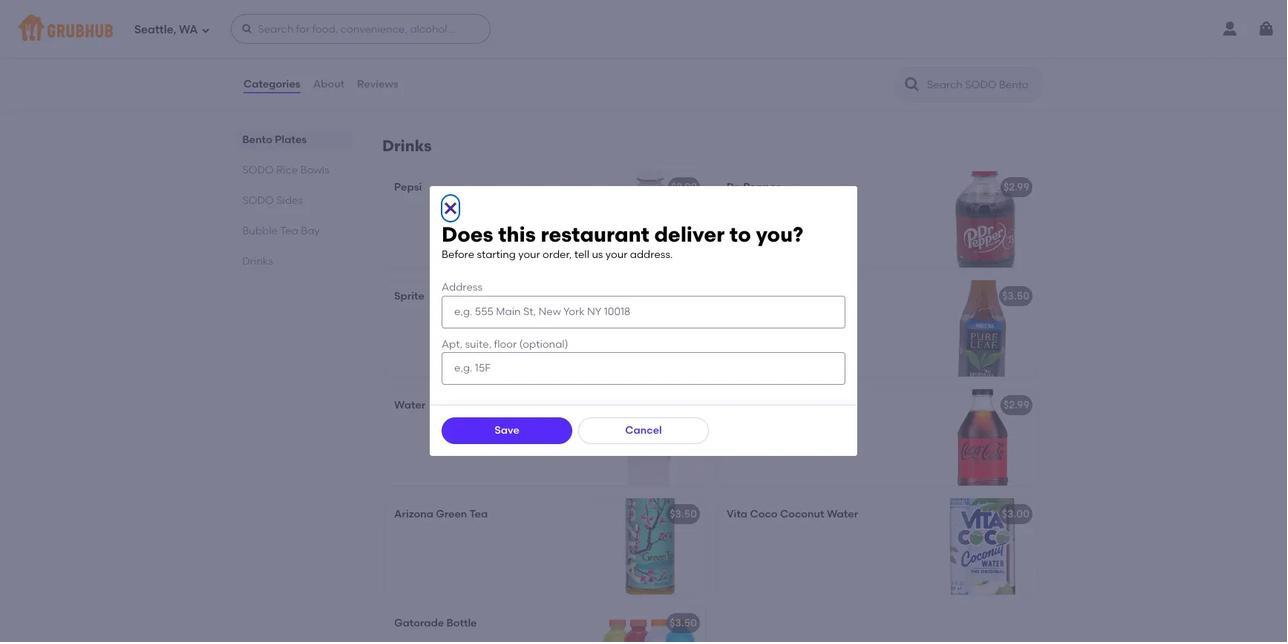 Task type: locate. For each thing, give the bounding box(es) containing it.
cancel
[[625, 424, 662, 437]]

tea right sweet on the right
[[811, 290, 829, 303]]

1 vertical spatial sodo
[[243, 194, 274, 207]]

you?
[[756, 222, 803, 247]]

to left our
[[797, 40, 807, 52]]

2 vertical spatial tea
[[469, 508, 488, 521]]

drinks up pepsi
[[382, 137, 432, 155]]

sodo inside tab
[[243, 164, 274, 177]]

to left you?
[[730, 222, 751, 247]]

gatorade bottle image
[[595, 608, 706, 643]]

$2.99 for sprite
[[671, 290, 697, 303]]

0 horizontal spatial to
[[511, 40, 521, 52]]

sweet
[[394, 55, 424, 67]]

0 horizontal spatial your
[[518, 249, 540, 261]]

bubble tea bay tab
[[243, 223, 347, 239]]

$3.50
[[1002, 290, 1030, 303], [670, 508, 697, 521], [670, 618, 697, 630]]

tea
[[280, 225, 299, 238], [811, 290, 829, 303], [469, 508, 488, 521]]

0 vertical spatial drinks
[[382, 137, 432, 155]]

arizona
[[394, 508, 433, 521]]

creamy
[[421, 40, 459, 52]]

svg image
[[1257, 20, 1275, 38]]

smoothie!
[[756, 55, 807, 67]]

bubble
[[243, 225, 278, 238]]

2 horizontal spatial to
[[797, 40, 807, 52]]

sodo for sodo sides
[[243, 194, 274, 207]]

$3.50 for gatorade bottle
[[670, 618, 697, 630]]

pure leaf sweet tea
[[727, 290, 829, 303]]

1 vertical spatial drinks
[[243, 255, 273, 268]]

1 vertical spatial water
[[827, 508, 858, 521]]

sodo sides
[[243, 194, 303, 207]]

your right us
[[606, 249, 627, 261]]

vita coco coconut water
[[727, 508, 858, 521]]

0 horizontal spatial water
[[394, 399, 425, 412]]

1 sodo from the top
[[243, 164, 274, 177]]

sodo
[[876, 40, 902, 52]]

a
[[411, 40, 418, 52]]

treat
[[727, 40, 753, 52]]

water image
[[595, 390, 706, 486]]

balance
[[727, 70, 768, 82]]

every
[[727, 85, 754, 97]]

2 horizontal spatial svg image
[[442, 200, 459, 218]]

bento plates
[[243, 134, 307, 146]]

pineapple smoothie image
[[927, 9, 1038, 105]]

1 vertical spatial tea
[[811, 290, 829, 303]]

your down this
[[518, 249, 540, 261]]

$3.00
[[1002, 508, 1030, 521]]

pepsi image
[[595, 171, 706, 268]]

enjoy
[[809, 55, 836, 67]]

perfect
[[857, 55, 894, 67]]

tea inside tab
[[280, 225, 299, 238]]

vita
[[727, 508, 748, 521]]

1 vertical spatial $3.50
[[670, 508, 697, 521]]

coconut
[[780, 508, 824, 521]]

sweet
[[778, 290, 809, 303]]

sprite image
[[595, 281, 706, 377]]

sodo left rice
[[243, 164, 274, 177]]

cravings!
[[426, 55, 472, 67]]

water
[[394, 399, 425, 412], [827, 508, 858, 521]]

0 horizontal spatial drinks
[[243, 255, 273, 268]]

drinks
[[382, 137, 432, 155], [243, 255, 273, 268]]

green
[[436, 508, 467, 521]]

gatorade
[[394, 618, 444, 630]]

sodo sides tab
[[243, 193, 347, 209]]

dr.
[[727, 181, 741, 194]]

$2.99
[[671, 181, 697, 194], [1004, 181, 1030, 194], [671, 290, 697, 303], [1004, 399, 1030, 412]]

2 sodo from the top
[[243, 194, 274, 207]]

$2.99 for pepsi
[[671, 181, 697, 194]]

treat yourself to our delicious sodo boba smoothie! enjoy the perfect balance of sweetness and texture in every sip!
[[727, 40, 907, 97]]

coco
[[750, 508, 778, 521]]

1 horizontal spatial tea
[[469, 508, 488, 521]]

to inside try a creamy smoothie to fulfill any sweet cravings!
[[511, 40, 521, 52]]

dr. pepper
[[727, 181, 780, 194]]

1 horizontal spatial your
[[606, 249, 627, 261]]

sodo inside tab
[[243, 194, 274, 207]]

tea right green
[[469, 508, 488, 521]]

try a creamy smoothie to fulfill any sweet cravings!
[[394, 40, 568, 67]]

boba
[[727, 55, 753, 67]]

drinks down bubble
[[243, 255, 273, 268]]

address
[[442, 281, 482, 294]]

seattle,
[[134, 23, 176, 36]]

1 horizontal spatial drinks
[[382, 137, 432, 155]]

0 vertical spatial $3.50
[[1002, 290, 1030, 303]]

zero
[[756, 399, 779, 412]]

(optional)
[[519, 338, 568, 351]]

starting
[[477, 249, 516, 261]]

smoothie
[[453, 19, 502, 31]]

does
[[442, 222, 493, 247]]

pepsi
[[394, 181, 422, 194]]

to inside does this restaurant deliver to you? before starting your order, tell us your address.
[[730, 222, 751, 247]]

pure
[[727, 290, 750, 303]]

tea left the bay at the left top of page
[[280, 225, 299, 238]]

sodo up bubble
[[243, 194, 274, 207]]

does this restaurant deliver to you? before starting your order, tell us your address.
[[442, 222, 803, 261]]

$3.50 for arizona green tea
[[670, 508, 697, 521]]

address.
[[630, 249, 673, 261]]

about button
[[312, 58, 345, 111]]

e,g. 15F search field
[[442, 352, 845, 385]]

wa
[[179, 23, 198, 36]]

0 vertical spatial tea
[[280, 225, 299, 238]]

0 horizontal spatial svg image
[[201, 26, 210, 35]]

to
[[511, 40, 521, 52], [797, 40, 807, 52], [730, 222, 751, 247]]

0 vertical spatial sodo
[[243, 164, 274, 177]]

2 vertical spatial $3.50
[[670, 618, 697, 630]]

sodo
[[243, 164, 274, 177], [243, 194, 274, 207]]

svg image
[[241, 23, 253, 35], [201, 26, 210, 35], [442, 200, 459, 218]]

your
[[518, 249, 540, 261], [606, 249, 627, 261]]

to left "fulfill"
[[511, 40, 521, 52]]

2 horizontal spatial tea
[[811, 290, 829, 303]]

0 horizontal spatial tea
[[280, 225, 299, 238]]

$2.99 for coke zero
[[1004, 399, 1030, 412]]

sip!
[[756, 85, 773, 97]]

categories button
[[243, 58, 301, 111]]

1 horizontal spatial to
[[730, 222, 751, 247]]

coke
[[727, 399, 753, 412]]

plates
[[275, 134, 307, 146]]

about
[[313, 78, 344, 90]]



Task type: vqa. For each thing, say whether or not it's contained in the screenshot.
the right the to
yes



Task type: describe. For each thing, give the bounding box(es) containing it.
delicious
[[829, 40, 873, 52]]

of
[[771, 70, 781, 82]]

and
[[838, 70, 858, 82]]

drinks tab
[[243, 254, 347, 269]]

texture
[[860, 70, 896, 82]]

bento
[[243, 134, 273, 146]]

coke zero image
[[927, 390, 1038, 486]]

save button
[[442, 418, 572, 444]]

deliver
[[654, 222, 725, 247]]

e,g. 555 Main St, New York NY 10018 search field
[[442, 296, 845, 328]]

smoothie
[[462, 40, 509, 52]]

cancel button
[[578, 418, 709, 444]]

Search SODO Bento search field
[[926, 78, 1039, 92]]

sodo rice bowls tab
[[243, 163, 347, 178]]

reviews
[[357, 78, 398, 90]]

sides
[[277, 194, 303, 207]]

coke zero
[[727, 399, 779, 412]]

to for you?
[[730, 222, 751, 247]]

any
[[550, 40, 568, 52]]

floor
[[494, 338, 517, 351]]

gatorade bottle
[[394, 618, 477, 630]]

1 your from the left
[[518, 249, 540, 261]]

tell
[[574, 249, 589, 261]]

yourself
[[755, 40, 794, 52]]

search icon image
[[903, 76, 921, 94]]

our
[[810, 40, 826, 52]]

the
[[838, 55, 855, 67]]

in
[[898, 70, 907, 82]]

dr. pepper image
[[927, 171, 1038, 268]]

save
[[494, 424, 519, 437]]

us
[[592, 249, 603, 261]]

to inside treat yourself to our delicious sodo boba smoothie! enjoy the perfect balance of sweetness and texture in every sip!
[[797, 40, 807, 52]]

arizona green tea
[[394, 508, 488, 521]]

to for fulfill
[[511, 40, 521, 52]]

1 horizontal spatial svg image
[[241, 23, 253, 35]]

sodo for sodo rice bowls
[[243, 164, 274, 177]]

bay
[[301, 225, 320, 238]]

bottle
[[446, 618, 477, 630]]

arizona green tea image
[[595, 499, 706, 595]]

strawberry
[[394, 19, 451, 31]]

pure leaf sweet tea image
[[927, 281, 1038, 377]]

0 vertical spatial water
[[394, 399, 425, 412]]

apt, suite, floor (optional)
[[442, 338, 568, 351]]

vita coco coconut water image
[[927, 499, 1038, 595]]

main navigation navigation
[[0, 0, 1287, 58]]

$1.99
[[673, 399, 697, 412]]

reviews button
[[356, 58, 399, 111]]

before
[[442, 249, 474, 261]]

sweetness
[[783, 70, 835, 82]]

$2.99 for dr. pepper
[[1004, 181, 1030, 194]]

2 your from the left
[[606, 249, 627, 261]]

strawberry smoothie
[[394, 19, 502, 31]]

strawberry smoothie image
[[595, 9, 706, 105]]

sodo rice bowls
[[243, 164, 330, 177]]

order,
[[543, 249, 572, 261]]

suite,
[[465, 338, 492, 351]]

sprite
[[394, 290, 424, 303]]

categories
[[243, 78, 300, 90]]

1 horizontal spatial water
[[827, 508, 858, 521]]

try
[[394, 40, 409, 52]]

bubble tea bay
[[243, 225, 320, 238]]

pepper
[[743, 181, 780, 194]]

bento plates tab
[[243, 132, 347, 148]]

apt,
[[442, 338, 463, 351]]

drinks inside tab
[[243, 255, 273, 268]]

fulfill
[[524, 40, 547, 52]]

rice
[[277, 164, 298, 177]]

leaf
[[752, 290, 775, 303]]

this
[[498, 222, 536, 247]]

bowls
[[301, 164, 330, 177]]

seattle, wa
[[134, 23, 198, 36]]

treat yourself to our delicious sodo boba smoothie! enjoy the perfect balance of sweetness and texture in every sip! button
[[718, 9, 1038, 105]]

restaurant
[[541, 222, 649, 247]]



